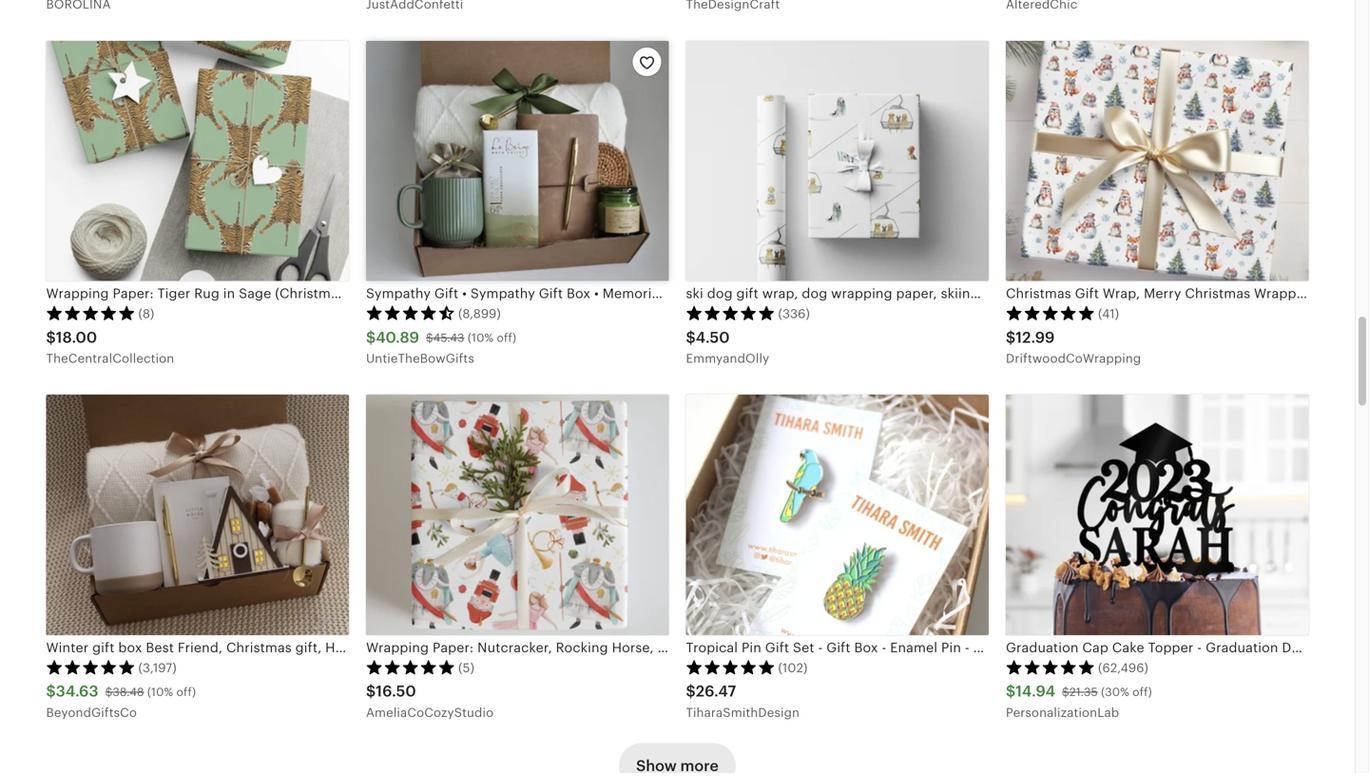 Task type: vqa. For each thing, say whether or not it's contained in the screenshot.
first WRAP, from the right
yes



Task type: locate. For each thing, give the bounding box(es) containing it.
(10%
[[468, 331, 494, 344], [147, 685, 173, 698]]

0 horizontal spatial gift
[[736, 286, 759, 301]]

5 out of 5 stars image up "4.50"
[[686, 305, 775, 321]]

1 horizontal spatial ski
[[1048, 286, 1066, 301]]

$ 4.50 emmyandolly
[[686, 329, 769, 365]]

$ inside the "$ 16.50 ameliacocozystudio"
[[366, 683, 376, 700]]

wrapping
[[46, 286, 109, 301]]

ski dog gift wrap, dog wrapping paper, skiing gift wrap, ski wrapping paper image
[[686, 41, 989, 281]]

5 out of 5 stars image up 34.63 on the bottom left
[[46, 660, 135, 675]]

(10% inside "$ 40.89 $ 45.43 (10% off) untiethebowgifts"
[[468, 331, 494, 344]]

2 ski from the left
[[1048, 286, 1066, 301]]

5 out of 5 stars image up 26.47
[[686, 660, 775, 675]]

1 horizontal spatial off)
[[497, 331, 516, 344]]

1 horizontal spatial wrap,
[[1009, 286, 1045, 301]]

0 horizontal spatial wrapping
[[831, 286, 893, 301]]

0 vertical spatial (10%
[[468, 331, 494, 344]]

$ for 12.99
[[1006, 329, 1016, 346]]

$ 12.99 driftwoodcowrapping
[[1006, 329, 1141, 365]]

ski
[[686, 286, 704, 301], [1048, 286, 1066, 301]]

0 horizontal spatial (10%
[[147, 685, 173, 698]]

1 vertical spatial (10%
[[147, 685, 173, 698]]

5 out of 5 stars image
[[46, 305, 135, 321], [686, 305, 775, 321], [1006, 305, 1095, 321], [46, 660, 135, 675], [366, 660, 455, 675], [686, 660, 775, 675], [1006, 660, 1095, 675]]

thecentralcollection
[[46, 351, 174, 365]]

0 horizontal spatial off)
[[176, 685, 196, 698]]

off)
[[497, 331, 516, 344], [176, 685, 196, 698], [1133, 685, 1152, 698]]

(102)
[[778, 661, 808, 675]]

in
[[223, 286, 235, 301]]

1 horizontal spatial (10%
[[468, 331, 494, 344]]

$ 18.00 thecentralcollection
[[46, 329, 174, 365]]

wrap, up '(336)'
[[762, 286, 798, 301]]

(10% for 34.63
[[147, 685, 173, 698]]

driftwoodcowrapping
[[1006, 351, 1141, 365]]

wrapping
[[831, 286, 893, 301], [1069, 286, 1131, 301]]

$ 16.50 ameliacocozystudio
[[366, 683, 494, 720]]

(10% down the (8,899)
[[468, 331, 494, 344]]

wrapping paper: nutcracker, rocking horse, trumpets, ballerinas & ornaments design | gift wrap | christmas wrapping | holiday image
[[366, 395, 669, 635]]

2 dog from the left
[[802, 286, 828, 301]]

gift up $ 4.50 emmyandolly
[[736, 286, 759, 301]]

0 horizontal spatial wrap,
[[762, 286, 798, 301]]

dog up '(336)'
[[802, 286, 828, 301]]

(10% inside $ 34.63 $ 38.48 (10% off) beyondgiftsco
[[147, 685, 173, 698]]

off) inside "$ 40.89 $ 45.43 (10% off) untiethebowgifts"
[[497, 331, 516, 344]]

1 wrap, from the left
[[762, 286, 798, 301]]

off) down the (8,899)
[[497, 331, 516, 344]]

gift
[[570, 286, 594, 301]]

gift
[[736, 286, 759, 301], [983, 286, 1005, 301]]

5 out of 5 stars image up 16.50 in the bottom of the page
[[366, 660, 455, 675]]

(30%
[[1101, 685, 1130, 698]]

$ for 4.50
[[686, 329, 696, 346]]

gift right skiing
[[983, 286, 1005, 301]]

off) right (30%
[[1133, 685, 1152, 698]]

beyondgiftsco
[[46, 705, 137, 720]]

(10% down '(3,197)'
[[147, 685, 173, 698]]

5 out of 5 stars image down wrapping
[[46, 305, 135, 321]]

$ for 34.63
[[46, 683, 56, 700]]

wrap,
[[762, 286, 798, 301], [1009, 286, 1045, 301]]

off) inside $ 14.94 $ 21.35 (30% off) personalizationlab
[[1133, 685, 1152, 698]]

0 horizontal spatial ski
[[686, 286, 704, 301]]

ski up 12.99
[[1048, 286, 1066, 301]]

5 out of 5 stars image for 26.47
[[686, 660, 775, 675]]

1 horizontal spatial gift
[[983, 286, 1005, 301]]

dog up "4.50"
[[707, 286, 733, 301]]

1 horizontal spatial dog
[[802, 286, 828, 301]]

5 out of 5 stars image up 12.99
[[1006, 305, 1095, 321]]

5 out of 5 stars image for 16.50
[[366, 660, 455, 675]]

$ inside $ 26.47 tiharasmithdesign
[[686, 683, 696, 700]]

off) for 14.94
[[1133, 685, 1152, 698]]

0 horizontal spatial dog
[[707, 286, 733, 301]]

holiday,
[[353, 286, 405, 301]]

1 horizontal spatial wrapping
[[1069, 286, 1131, 301]]

off) inside $ 34.63 $ 38.48 (10% off) beyondgiftsco
[[176, 685, 196, 698]]

5 out of 5 stars image up 14.94
[[1006, 660, 1095, 675]]

emmyandolly
[[686, 351, 769, 365]]

$
[[46, 329, 56, 346], [366, 329, 376, 346], [686, 329, 696, 346], [1006, 329, 1016, 346], [426, 331, 433, 344], [46, 683, 56, 700], [366, 683, 376, 700], [686, 683, 696, 700], [1006, 683, 1016, 700], [105, 685, 113, 698], [1062, 685, 1070, 698]]

$ for 40.89
[[366, 329, 376, 346]]

34.63
[[56, 683, 98, 700]]

$ inside $ 4.50 emmyandolly
[[686, 329, 696, 346]]

(8,899)
[[458, 307, 501, 321]]

(62,496)
[[1098, 661, 1149, 675]]

off) for 40.89
[[497, 331, 516, 344]]

ski up "4.50"
[[686, 286, 704, 301]]

$ for 14.94
[[1006, 683, 1016, 700]]

$ inside $ 18.00 thecentralcollection
[[46, 329, 56, 346]]

18.00
[[56, 329, 97, 346]]

off) down '(3,197)'
[[176, 685, 196, 698]]

(christmas,
[[275, 286, 349, 301]]

dog
[[707, 286, 733, 301], [802, 286, 828, 301]]

$ inside $ 12.99 driftwoodcowrapping
[[1006, 329, 1016, 346]]

2 horizontal spatial off)
[[1133, 685, 1152, 698]]

1 gift from the left
[[736, 286, 759, 301]]

wrapping up (41)
[[1069, 286, 1131, 301]]

(5)
[[458, 661, 475, 675]]

wrap, up 12.99
[[1009, 286, 1045, 301]]

christmas gift wrap, merry christmas wrapping paper, rustic christmas, woodland christmas, woodland animals winter, christmas fox, snowman image
[[1006, 41, 1309, 281]]

wrapping left the 'paper,' at the top right of the page
[[831, 286, 893, 301]]



Task type: describe. For each thing, give the bounding box(es) containing it.
5 out of 5 stars image for 4.50
[[686, 305, 775, 321]]

paper,
[[896, 286, 937, 301]]

wrap)
[[598, 286, 636, 301]]

12.99
[[1016, 329, 1055, 346]]

4.5 out of 5 stars image
[[366, 305, 455, 321]]

skiing
[[941, 286, 979, 301]]

personalizationlab
[[1006, 705, 1119, 720]]

ameliacocozystudio
[[366, 705, 494, 720]]

$ 34.63 $ 38.48 (10% off) beyondgiftsco
[[46, 683, 196, 720]]

21.35
[[1070, 685, 1098, 698]]

birthday,
[[408, 286, 466, 301]]

(3,197)
[[138, 661, 177, 675]]

tropical pin gift set - gift box - enamel pin - badges - gift set for her - birthday gift - christmas gift - caribbean - pineapple image
[[686, 395, 989, 635]]

off) for 34.63
[[176, 685, 196, 698]]

5 out of 5 stars image for 14.94
[[1006, 660, 1095, 675]]

housewarming
[[469, 286, 567, 301]]

$ for 16.50
[[366, 683, 376, 700]]

paper:
[[113, 286, 154, 301]]

26.47
[[696, 683, 736, 700]]

40.89
[[376, 329, 419, 346]]

sage
[[239, 286, 271, 301]]

paper
[[1134, 286, 1172, 301]]

2 gift from the left
[[983, 286, 1005, 301]]

$ for 26.47
[[686, 683, 696, 700]]

(336)
[[778, 307, 810, 321]]

5 out of 5 stars image for 34.63
[[46, 660, 135, 675]]

5 out of 5 stars image for 18.00
[[46, 305, 135, 321]]

graduation cap cake topper - graduation decoration 2023 cake topper, graduation gift for her, college graduation cake topper glitter image
[[1006, 395, 1309, 635]]

5 out of 5 stars image for 12.99
[[1006, 305, 1095, 321]]

winter gift box best friend, christmas gift, holiday gift box for women, gift idea, gift box for women, care package for her warm gift image
[[46, 395, 349, 635]]

tiharasmithdesign
[[686, 705, 800, 720]]

(10% for 40.89
[[468, 331, 494, 344]]

45.43
[[433, 331, 465, 344]]

14.94
[[1016, 683, 1055, 700]]

untiethebowgifts
[[366, 351, 474, 365]]

ski dog gift wrap, dog wrapping paper, skiing gift wrap, ski wrapping paper
[[686, 286, 1172, 301]]

$ 14.94 $ 21.35 (30% off) personalizationlab
[[1006, 683, 1152, 720]]

$ 26.47 tiharasmithdesign
[[686, 683, 800, 720]]

2 wrap, from the left
[[1009, 286, 1045, 301]]

$ for 18.00
[[46, 329, 56, 346]]

4.50
[[696, 329, 730, 346]]

sympathy gift • sympathy gift box • memorial gift • loss of mother father brother sister friend • bereavement gift • grief gift image
[[366, 41, 669, 281]]

16.50
[[376, 683, 416, 700]]

tiger
[[158, 286, 191, 301]]

2 wrapping from the left
[[1069, 286, 1131, 301]]

(41)
[[1098, 307, 1119, 321]]

wrapping paper: tiger rug in sage (christmas, holiday, birthday, housewarming gift wrap) image
[[46, 41, 349, 281]]

wrapping paper: tiger rug in sage (christmas, holiday, birthday, housewarming gift wrap)
[[46, 286, 636, 301]]

1 wrapping from the left
[[831, 286, 893, 301]]

1 ski from the left
[[686, 286, 704, 301]]

1 dog from the left
[[707, 286, 733, 301]]

(8)
[[138, 307, 154, 321]]

rug
[[194, 286, 220, 301]]

38.48
[[113, 685, 144, 698]]

$ 40.89 $ 45.43 (10% off) untiethebowgifts
[[366, 329, 516, 365]]



